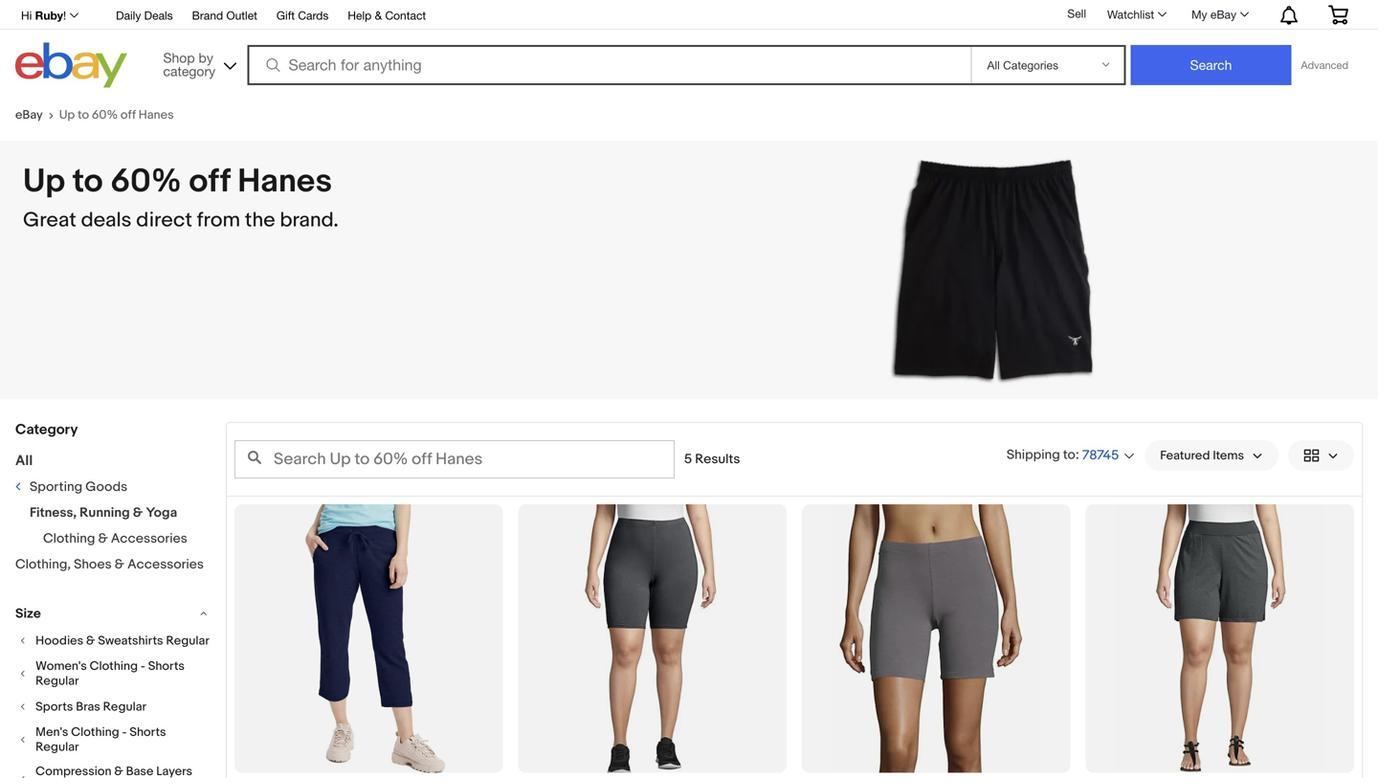 Task type: locate. For each thing, give the bounding box(es) containing it.
0 vertical spatial -
[[141, 659, 145, 674]]

watchlist
[[1107, 8, 1154, 21]]

up to 60% off hanes main content
[[0, 93, 1378, 778]]

0 vertical spatial accessories
[[111, 531, 187, 547]]

5
[[684, 451, 692, 468]]

0 vertical spatial to
[[78, 108, 89, 123]]

0 horizontal spatial hanes
[[138, 108, 174, 123]]

to for up to 60% off hanes
[[78, 108, 89, 123]]

clothing down hoodies & sweatshirts regular "dropdown button"
[[90, 659, 138, 674]]

0 vertical spatial up
[[59, 108, 75, 123]]

60% right ebay link
[[92, 108, 118, 123]]

clothing inside women's clothing - shorts regular
[[90, 659, 138, 674]]

0 vertical spatial ebay
[[1211, 8, 1236, 21]]

clothing down fitness,
[[43, 531, 95, 547]]

5 results
[[684, 451, 740, 468]]

shop by category banner
[[11, 0, 1363, 93]]

fitness, running & yoga clothing & accessories clothing, shoes & accessories
[[15, 505, 204, 573]]

regular up the men's clothing - shorts regular dropdown button
[[103, 699, 146, 714]]

1 vertical spatial up
[[23, 162, 65, 201]]

help & contact link
[[348, 6, 426, 27]]

0 horizontal spatial ebay
[[15, 108, 43, 123]]

men's clothing - shorts regular button
[[15, 725, 212, 755]]

1 vertical spatial shorts
[[130, 725, 166, 740]]

advanced
[[1301, 59, 1348, 71]]

women's clothing - shorts regular
[[36, 659, 185, 689]]

1 vertical spatial off
[[189, 162, 230, 201]]

to inside "up to 60% off hanes great deals direct from the brand."
[[72, 162, 103, 201]]

watchlist link
[[1097, 3, 1175, 26]]

category
[[163, 63, 215, 79]]

60% up direct
[[110, 162, 182, 201]]

regular right sweatshirts
[[166, 633, 209, 648]]

0 vertical spatial shorts
[[148, 659, 185, 674]]

great
[[23, 208, 76, 233]]

& right help
[[375, 9, 382, 22]]

hanes for up to 60% off hanes great deals direct from the brand.
[[238, 162, 332, 201]]

my ebay link
[[1181, 3, 1258, 26]]

60% inside "up to 60% off hanes great deals direct from the brand."
[[110, 162, 182, 201]]

help & contact
[[348, 9, 426, 22]]

hanes inside "up to 60% off hanes great deals direct from the brand."
[[238, 162, 332, 201]]

regular down sports
[[36, 740, 79, 755]]

60% for up to 60% off hanes great deals direct from the brand.
[[110, 162, 182, 201]]

regular
[[166, 633, 209, 648], [36, 674, 79, 689], [103, 699, 146, 714], [36, 740, 79, 755]]

2 vertical spatial to
[[1063, 447, 1075, 463]]

clothing down 'sports bras regular'
[[71, 725, 119, 740]]

- down sweatshirts
[[141, 659, 145, 674]]

shop by category button
[[155, 43, 241, 84]]

sporting goods link
[[14, 479, 127, 495]]

hanes up 'brand.'
[[238, 162, 332, 201]]

to
[[78, 108, 89, 123], [72, 162, 103, 201], [1063, 447, 1075, 463]]

1 vertical spatial to
[[72, 162, 103, 201]]

daily
[[116, 9, 141, 22]]

60% for up to 60% off hanes
[[92, 108, 118, 123]]

& right hoodies
[[86, 633, 95, 648]]

clothing inside "men's clothing - shorts regular"
[[71, 725, 119, 740]]

- for men's clothing - shorts regular
[[122, 725, 127, 740]]

accessories
[[111, 531, 187, 547], [127, 557, 204, 573]]

hoodies & sweatshirts regular button
[[15, 632, 212, 649]]

1 horizontal spatial hanes
[[238, 162, 332, 201]]

- for women's clothing - shorts regular
[[141, 659, 145, 674]]

just my size women bike shorts stretch cotton jersey sports plus size black grey image
[[547, 504, 758, 773]]

deals
[[144, 9, 173, 22]]

ebay inside 'up to 60% off hanes' main content
[[15, 108, 43, 123]]

2 vertical spatial clothing
[[71, 725, 119, 740]]

featured items button
[[1145, 440, 1279, 471]]

Enter your search keyword text field
[[234, 440, 675, 479]]

shorts down sweatshirts
[[148, 659, 185, 674]]

shorts inside women's clothing - shorts regular
[[148, 659, 185, 674]]

&
[[375, 9, 382, 22], [133, 505, 143, 521], [98, 531, 108, 547], [115, 557, 124, 573], [86, 633, 95, 648]]

1 horizontal spatial -
[[141, 659, 145, 674]]

shipping
[[1007, 447, 1060, 463]]

1 vertical spatial accessories
[[127, 557, 204, 573]]

- down sports bras regular dropdown button
[[122, 725, 127, 740]]

results
[[695, 451, 740, 468]]

outlet
[[226, 9, 257, 22]]

daily deals
[[116, 9, 173, 22]]

& inside "dropdown button"
[[86, 633, 95, 648]]

to for shipping to : 78745
[[1063, 447, 1075, 463]]

hanes
[[138, 108, 174, 123], [238, 162, 332, 201]]

up
[[59, 108, 75, 123], [23, 162, 65, 201]]

up inside "up to 60% off hanes great deals direct from the brand."
[[23, 162, 65, 201]]

1 vertical spatial hanes
[[238, 162, 332, 201]]

yoga
[[146, 505, 177, 521]]

1 vertical spatial -
[[122, 725, 127, 740]]

gift cards link
[[277, 6, 329, 27]]

1 vertical spatial clothing
[[90, 659, 138, 674]]

my
[[1192, 8, 1207, 21]]

the
[[245, 208, 275, 233]]

clothing
[[43, 531, 95, 547], [90, 659, 138, 674], [71, 725, 119, 740]]

shop
[[163, 50, 195, 66]]

ebay
[[1211, 8, 1236, 21], [15, 108, 43, 123]]

all
[[15, 452, 33, 469]]

None submit
[[1131, 45, 1291, 85]]

women's clothing - shorts regular button
[[15, 659, 212, 689]]

ebay left up to 60% off hanes
[[15, 108, 43, 123]]

my ebay
[[1192, 8, 1236, 21]]

view: gallery view image
[[1303, 446, 1339, 466]]

off inside "up to 60% off hanes great deals direct from the brand."
[[189, 162, 230, 201]]

60%
[[92, 108, 118, 123], [110, 162, 182, 201]]

shop by category
[[163, 50, 215, 79]]

bras
[[76, 699, 100, 714]]

regular inside "men's clothing - shorts regular"
[[36, 740, 79, 755]]

shorts down sports bras regular dropdown button
[[130, 725, 166, 740]]

off
[[120, 108, 136, 123], [189, 162, 230, 201]]

sports bras regular
[[36, 699, 146, 714]]

off for up to 60% off hanes great deals direct from the brand.
[[189, 162, 230, 201]]

0 horizontal spatial -
[[122, 725, 127, 740]]

0 vertical spatial 60%
[[92, 108, 118, 123]]

shorts for women's clothing - shorts regular
[[148, 659, 185, 674]]

to right ebay link
[[78, 108, 89, 123]]

direct
[[136, 208, 192, 233]]

1 horizontal spatial ebay
[[1211, 8, 1236, 21]]

- inside "men's clothing - shorts regular"
[[122, 725, 127, 740]]

shorts inside "men's clothing - shorts regular"
[[130, 725, 166, 740]]

to left 78745
[[1063, 447, 1075, 463]]

- inside women's clothing - shorts regular
[[141, 659, 145, 674]]

& left "yoga"
[[133, 505, 143, 521]]

regular up sports
[[36, 674, 79, 689]]

shorts
[[148, 659, 185, 674], [130, 725, 166, 740]]

0 vertical spatial hanes
[[138, 108, 174, 123]]

hanes for up to 60% off hanes
[[138, 108, 174, 123]]

1 vertical spatial 60%
[[110, 162, 182, 201]]

0 vertical spatial off
[[120, 108, 136, 123]]

1 horizontal spatial off
[[189, 162, 230, 201]]

0 horizontal spatial off
[[120, 108, 136, 123]]

& inside account navigation
[[375, 9, 382, 22]]

1 vertical spatial ebay
[[15, 108, 43, 123]]

men's
[[36, 725, 68, 740]]

hanes down category
[[138, 108, 174, 123]]

size button
[[15, 605, 212, 623]]

ebay right my
[[1211, 8, 1236, 21]]

0 vertical spatial clothing
[[43, 531, 95, 547]]

to inside shipping to : 78745
[[1063, 447, 1075, 463]]

-
[[141, 659, 145, 674], [122, 725, 127, 740]]

to up deals on the left of the page
[[72, 162, 103, 201]]



Task type: vqa. For each thing, say whether or not it's contained in the screenshot.
SHORTS for Men's Clothing - Shorts Regular
yes



Task type: describe. For each thing, give the bounding box(es) containing it.
sporting goods
[[30, 479, 127, 495]]

featured items
[[1160, 448, 1244, 463]]

ebay inside account navigation
[[1211, 8, 1236, 21]]

running
[[80, 505, 130, 521]]

up for up to 60% off hanes great deals direct from the brand.
[[23, 162, 65, 201]]

ruby
[[35, 9, 63, 22]]

shipping to : 78745
[[1007, 447, 1119, 464]]

brand.
[[280, 208, 339, 233]]

& down running
[[98, 531, 108, 547]]

:
[[1075, 447, 1079, 463]]

off for up to 60% off hanes
[[120, 108, 136, 123]]

sports bras regular button
[[15, 698, 212, 715]]

size
[[15, 606, 41, 622]]

clothing for men's
[[71, 725, 119, 740]]

deals
[[81, 208, 132, 233]]

goods
[[85, 479, 127, 495]]

none submit inside shop by category banner
[[1131, 45, 1291, 85]]

women's
[[36, 659, 87, 674]]

brand
[[192, 9, 223, 22]]

featured
[[1160, 448, 1210, 463]]

clothing inside fitness, running & yoga clothing & accessories clothing, shoes & accessories
[[43, 531, 95, 547]]

items
[[1213, 448, 1244, 463]]

account navigation
[[11, 0, 1363, 30]]

help
[[348, 9, 372, 22]]

hanes women french terry capri pant pocket drawstring waist versatile activewear image
[[263, 504, 475, 773]]

clothing,
[[15, 557, 71, 573]]

daily deals link
[[116, 6, 173, 27]]

!
[[63, 9, 66, 22]]

clothing for women's
[[90, 659, 138, 674]]

gift cards
[[277, 9, 329, 22]]

brand outlet
[[192, 9, 257, 22]]

regular inside "dropdown button"
[[166, 633, 209, 648]]

contact
[[385, 9, 426, 22]]

clothing, shoes & accessories link
[[15, 557, 204, 573]]

shorts for men's clothing - shorts regular
[[130, 725, 166, 740]]

fitness,
[[30, 505, 77, 521]]

shoes
[[74, 557, 112, 573]]

sell
[[1068, 7, 1086, 20]]

regular inside women's clothing - shorts regular
[[36, 674, 79, 689]]

hanes women's stretch shorts jersey workout bike 7' inseam elastic waistband image
[[831, 504, 1042, 773]]

your shopping cart image
[[1327, 5, 1349, 24]]

hi ruby !
[[21, 9, 66, 22]]

ebay link
[[15, 108, 59, 123]]

to for up to 60% off hanes great deals direct from the brand.
[[72, 162, 103, 201]]

hoodies & sweatshirts regular
[[36, 633, 209, 648]]

from
[[197, 208, 240, 233]]

cards
[[298, 9, 329, 22]]

advanced link
[[1291, 46, 1358, 84]]

category
[[15, 421, 78, 438]]

just my size pull-on women's shorts cotton jersey plus 7" inseam size 1x-5x image
[[1114, 504, 1326, 773]]

Search for anything text field
[[250, 47, 967, 83]]

sporting
[[30, 479, 82, 495]]

78745
[[1082, 447, 1119, 464]]

sports
[[36, 699, 73, 714]]

sell link
[[1059, 7, 1095, 20]]

up for up to 60% off hanes
[[59, 108, 75, 123]]

all link
[[15, 452, 33, 469]]

hoodies
[[36, 633, 83, 648]]

men's clothing - shorts regular
[[36, 725, 166, 755]]

up to 60% off hanes
[[59, 108, 174, 123]]

hi
[[21, 9, 32, 22]]

& down clothing & accessories link
[[115, 557, 124, 573]]

gift
[[277, 9, 295, 22]]

up to 60% off hanes great deals direct from the brand.
[[23, 162, 339, 233]]

by
[[199, 50, 213, 66]]

brand outlet link
[[192, 6, 257, 27]]

sweatshirts
[[98, 633, 163, 648]]

clothing & accessories link
[[43, 531, 187, 547]]



